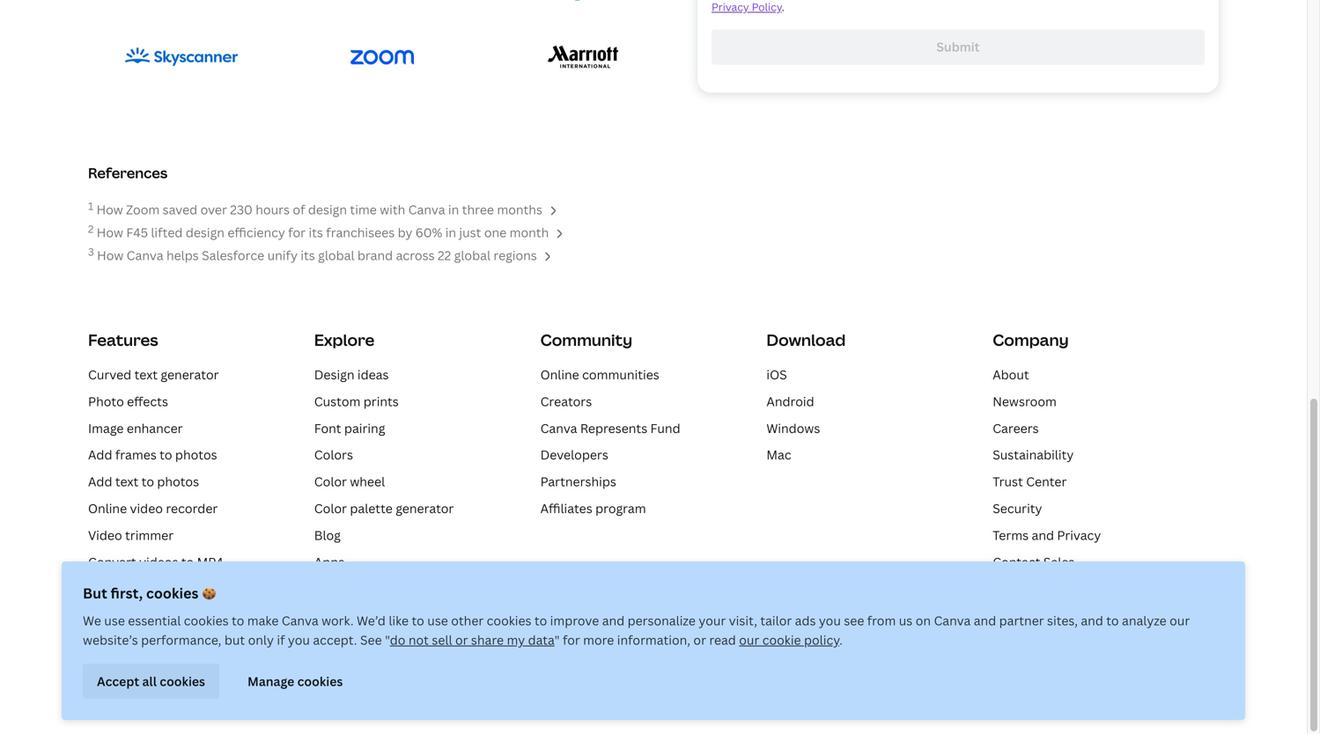 Task type: describe. For each thing, give the bounding box(es) containing it.
wheel
[[350, 474, 385, 490]]

0 horizontal spatial see
[[88, 581, 110, 598]]

canva down creators
[[541, 420, 578, 437]]

and right sites,
[[1081, 613, 1104, 630]]

partnerships link
[[541, 474, 617, 490]]

cookies down 🍪
[[184, 613, 229, 630]]

windows link
[[767, 420, 821, 437]]

text for add
[[115, 474, 139, 490]]

trust
[[993, 474, 1024, 490]]

terms and privacy link
[[993, 527, 1102, 544]]

references
[[88, 164, 168, 182]]

color palette generator
[[314, 500, 454, 517]]

photo
[[88, 393, 124, 410]]

share
[[471, 632, 504, 649]]

canva represents fund
[[541, 420, 681, 437]]

apps
[[314, 554, 345, 571]]

other
[[451, 613, 484, 630]]

effects
[[127, 393, 168, 410]]

to up data
[[535, 613, 547, 630]]

cookies up "my"
[[487, 613, 532, 630]]

sustainability
[[993, 447, 1074, 464]]

download
[[767, 330, 846, 351]]

2 how f45 lifted design efficiency for its franchisees by 60% in just one month
[[88, 222, 549, 241]]

generator for curved text generator
[[161, 367, 219, 383]]

but
[[83, 584, 107, 603]]

sell
[[432, 632, 452, 649]]

affiliates program link
[[541, 500, 646, 517]]

color wheel link
[[314, 474, 385, 490]]

efficiency
[[228, 224, 285, 241]]

month
[[510, 224, 549, 241]]

on
[[916, 613, 931, 630]]

months
[[497, 201, 543, 218]]

windows
[[767, 420, 821, 437]]

about
[[993, 367, 1030, 383]]

fund
[[651, 420, 681, 437]]

regions
[[494, 247, 537, 264]]

mac
[[767, 447, 792, 464]]

online communities link
[[541, 367, 660, 383]]

if
[[277, 632, 285, 649]]

its inside 3 how canva helps salesforce unify its global brand across 22 global regions
[[301, 247, 315, 264]]

1 or from the left
[[455, 632, 468, 649]]

partnerships
[[541, 474, 617, 490]]

we'd
[[357, 613, 386, 630]]

enhancer
[[127, 420, 183, 437]]

marriott image
[[548, 46, 619, 68]]

one
[[484, 224, 507, 241]]

videos
[[139, 554, 178, 571]]

do
[[390, 632, 406, 649]]

program
[[596, 500, 646, 517]]

to down "enhancer"
[[160, 447, 172, 464]]

trimmer
[[125, 527, 174, 544]]

lifted
[[151, 224, 183, 241]]

2 global from the left
[[454, 247, 491, 264]]

creators
[[541, 393, 592, 410]]

its inside 2 how f45 lifted design efficiency for its franchisees by 60% in just one month
[[309, 224, 323, 241]]

in inside 1 how zoom saved over 230 hours of design time with canva in three months
[[448, 201, 459, 218]]

performance,
[[141, 632, 221, 649]]

add for add text to photos
[[88, 474, 112, 490]]

first,
[[111, 584, 143, 603]]

terms
[[993, 527, 1029, 544]]

font
[[314, 420, 341, 437]]

f45
[[126, 224, 148, 241]]

how for how canva helps salesforce unify its global brand across 22 global regions
[[97, 247, 124, 264]]

cookies inside button
[[160, 673, 205, 690]]

sites,
[[1048, 613, 1078, 630]]

convert videos to mp4
[[88, 554, 224, 571]]

newsroom
[[993, 393, 1057, 410]]

1 horizontal spatial you
[[819, 613, 841, 630]]

photos for add frames to photos
[[175, 447, 217, 464]]

photos for add text to photos
[[157, 474, 199, 490]]

online for online communities
[[541, 367, 580, 383]]

personalize
[[628, 613, 696, 630]]

us
[[899, 613, 913, 630]]

design ideas
[[314, 367, 389, 383]]

time
[[350, 201, 377, 218]]

canva represents fund link
[[541, 420, 681, 437]]

over
[[201, 201, 227, 218]]

color for color palette generator
[[314, 500, 347, 517]]

represents
[[580, 420, 648, 437]]

color for color wheel
[[314, 474, 347, 490]]

we
[[83, 613, 101, 630]]

of
[[293, 201, 305, 218]]

to up video
[[142, 474, 154, 490]]

ads
[[795, 613, 816, 630]]

image enhancer
[[88, 420, 183, 437]]

franchisees
[[326, 224, 395, 241]]

2 " from the left
[[555, 632, 560, 649]]

2 use from the left
[[428, 613, 448, 630]]

developers
[[541, 447, 609, 464]]

ios link
[[767, 367, 787, 383]]

contact sales
[[993, 554, 1075, 571]]

zoom
[[126, 201, 160, 218]]

recorder
[[166, 500, 218, 517]]

generator for color palette generator
[[396, 500, 454, 517]]

sales
[[1044, 554, 1075, 571]]

careers
[[993, 420, 1039, 437]]



Task type: vqa. For each thing, say whether or not it's contained in the screenshot.
2nd the Tea Time from the left
no



Task type: locate. For each thing, give the bounding box(es) containing it.
1 horizontal spatial global
[[454, 247, 491, 264]]

how right "1"
[[97, 201, 123, 218]]

android
[[767, 393, 815, 410]]

canva right on
[[934, 613, 971, 630]]

only
[[248, 632, 274, 649]]

1 vertical spatial our
[[739, 632, 760, 649]]

0 horizontal spatial design
[[186, 224, 225, 241]]

online communities
[[541, 367, 660, 383]]

0 horizontal spatial or
[[455, 632, 468, 649]]

" down the improve
[[555, 632, 560, 649]]

1 vertical spatial photos
[[157, 474, 199, 490]]

contact
[[993, 554, 1041, 571]]

canva inside 3 how canva helps salesforce unify its global brand across 22 global regions
[[127, 247, 163, 264]]

color down colors link
[[314, 474, 347, 490]]

0 horizontal spatial our
[[739, 632, 760, 649]]

curved text generator
[[88, 367, 219, 383]]

trust center
[[993, 474, 1067, 490]]

cookie
[[763, 632, 801, 649]]

0 vertical spatial photos
[[175, 447, 217, 464]]

0 horizontal spatial you
[[288, 632, 310, 649]]

0 vertical spatial its
[[309, 224, 323, 241]]

read
[[710, 632, 736, 649]]

design inside 2 how f45 lifted design efficiency for its franchisees by 60% in just one month
[[186, 224, 225, 241]]

1 horizontal spatial our
[[1170, 613, 1191, 630]]

cookies right 'all'
[[160, 673, 205, 690]]

1 horizontal spatial use
[[428, 613, 448, 630]]

unify
[[267, 247, 298, 264]]

affiliates
[[541, 500, 593, 517]]

text down the frames
[[115, 474, 139, 490]]

generator right palette
[[396, 500, 454, 517]]

2 color from the top
[[314, 500, 347, 517]]

0 horizontal spatial use
[[104, 613, 125, 630]]

1 vertical spatial color
[[314, 500, 347, 517]]

text up effects in the left bottom of the page
[[134, 367, 158, 383]]

for down the improve
[[563, 632, 580, 649]]

1 horizontal spatial design
[[308, 201, 347, 218]]

how inside 2 how f45 lifted design efficiency for its franchisees by 60% in just one month
[[97, 224, 123, 241]]

0 vertical spatial online
[[541, 367, 580, 383]]

improve
[[550, 613, 599, 630]]

" inside we use essential cookies to make canva work. we'd like to use other cookies to improve and personalize your visit, tailor ads you see from us on canva and partner sites, and to analyze our website's performance, but only if you accept. see "
[[385, 632, 390, 649]]

partner
[[1000, 613, 1045, 630]]

1 use from the left
[[104, 613, 125, 630]]

0 horizontal spatial global
[[318, 247, 355, 264]]

canva up if
[[282, 613, 319, 630]]

our inside we use essential cookies to make canva work. we'd like to use other cookies to improve and personalize your visit, tailor ads you see from us on canva and partner sites, and to analyze our website's performance, but only if you accept. see "
[[1170, 613, 1191, 630]]

curved text generator link
[[88, 367, 219, 383]]

your
[[699, 613, 726, 630]]

0 vertical spatial design
[[308, 201, 347, 218]]

0 horizontal spatial online
[[88, 500, 127, 517]]

text for curved
[[134, 367, 158, 383]]

1 vertical spatial you
[[288, 632, 310, 649]]

features
[[88, 330, 158, 351]]

how inside 1 how zoom saved over 230 hours of design time with canva in three months
[[97, 201, 123, 218]]

zoom image
[[351, 49, 414, 65]]

1 horizontal spatial or
[[694, 632, 707, 649]]

how for how zoom saved over 230 hours of design time with canva in three months
[[97, 201, 123, 218]]

its up 3 how canva helps salesforce unify its global brand across 22 global regions at the left
[[309, 224, 323, 241]]

add down image in the left of the page
[[88, 447, 112, 464]]

to right like
[[412, 613, 425, 630]]

how for how f45 lifted design efficiency for its franchisees by 60% in just one month
[[97, 224, 123, 241]]

online up creators link
[[541, 367, 580, 383]]

ideas
[[358, 367, 389, 383]]

1 horizontal spatial generator
[[396, 500, 454, 517]]

add up video in the left of the page
[[88, 474, 112, 490]]

online up video in the left of the page
[[88, 500, 127, 517]]

custom prints
[[314, 393, 399, 410]]

canva down "f45"
[[127, 247, 163, 264]]

add text to photos
[[88, 474, 199, 490]]

data
[[528, 632, 555, 649]]

1 vertical spatial add
[[88, 474, 112, 490]]

you up policy
[[819, 613, 841, 630]]

to up but
[[232, 613, 244, 630]]

1 vertical spatial see
[[360, 632, 382, 649]]

more down convert at the bottom
[[113, 581, 144, 598]]

0 vertical spatial generator
[[161, 367, 219, 383]]

1 horizontal spatial online
[[541, 367, 580, 383]]

color wheel
[[314, 474, 385, 490]]

or left the read
[[694, 632, 707, 649]]

1 horizontal spatial for
[[563, 632, 580, 649]]

information,
[[617, 632, 691, 649]]

across
[[396, 247, 435, 264]]

in left three
[[448, 201, 459, 218]]

add
[[88, 447, 112, 464], [88, 474, 112, 490]]

canva up 60%
[[409, 201, 445, 218]]

for inside 2 how f45 lifted design efficiency for its franchisees by 60% in just one month
[[288, 224, 306, 241]]

tailor
[[761, 613, 792, 630]]

our
[[1170, 613, 1191, 630], [739, 632, 760, 649]]

design up 2 how f45 lifted design efficiency for its franchisees by 60% in just one month
[[308, 201, 347, 218]]

developers link
[[541, 447, 609, 464]]

.
[[840, 632, 843, 649]]

0 vertical spatial our
[[1170, 613, 1191, 630]]

font pairing link
[[314, 420, 385, 437]]

frames
[[115, 447, 157, 464]]

sustainability link
[[993, 447, 1074, 464]]

and up do not sell or share my data " for more information, or read our cookie policy .
[[602, 613, 625, 630]]

but first, cookies 🍪
[[83, 584, 216, 603]]

image enhancer link
[[88, 420, 183, 437]]

color palette generator link
[[314, 500, 454, 517]]

apps link
[[314, 554, 345, 571]]

1 color from the top
[[314, 474, 347, 490]]

1 vertical spatial more
[[583, 632, 614, 649]]

use up website's at the left of page
[[104, 613, 125, 630]]

global down 2 how f45 lifted design efficiency for its franchisees by 60% in just one month
[[318, 247, 355, 264]]

about link
[[993, 367, 1030, 383]]

see down we'd
[[360, 632, 382, 649]]

1 add from the top
[[88, 447, 112, 464]]

1 vertical spatial generator
[[396, 500, 454, 517]]

terms and privacy
[[993, 527, 1102, 544]]

prints
[[364, 393, 399, 410]]

its right unify
[[301, 247, 315, 264]]

0 vertical spatial color
[[314, 474, 347, 490]]

0 horizontal spatial for
[[288, 224, 306, 241]]

2 or from the left
[[694, 632, 707, 649]]

0 vertical spatial add
[[88, 447, 112, 464]]

how right 3
[[97, 247, 124, 264]]

how inside 3 how canva helps salesforce unify its global brand across 22 global regions
[[97, 247, 124, 264]]

ios
[[767, 367, 787, 383]]

manage cookies
[[248, 673, 343, 690]]

0 horizontal spatial generator
[[161, 367, 219, 383]]

add frames to photos link
[[88, 447, 217, 464]]

" down like
[[385, 632, 390, 649]]

2 vertical spatial how
[[97, 247, 124, 264]]

privacy
[[1058, 527, 1102, 544]]

colors link
[[314, 447, 353, 464]]

generator up effects in the left bottom of the page
[[161, 367, 219, 383]]

and up contact sales link
[[1032, 527, 1055, 544]]

1 vertical spatial for
[[563, 632, 580, 649]]

1 vertical spatial online
[[88, 500, 127, 517]]

colors
[[314, 447, 353, 464]]

1 horizontal spatial more
[[583, 632, 614, 649]]

add text to photos link
[[88, 474, 199, 490]]

global
[[318, 247, 355, 264], [454, 247, 491, 264]]

like
[[389, 613, 409, 630]]

2 add from the top
[[88, 474, 112, 490]]

hours
[[256, 201, 290, 218]]

newsroom link
[[993, 393, 1057, 410]]

see left 'first,'
[[88, 581, 110, 598]]

do not sell or share my data link
[[390, 632, 555, 649]]

1 vertical spatial design
[[186, 224, 225, 241]]

mp4
[[197, 554, 224, 571]]

and left partner
[[974, 613, 997, 630]]

1 vertical spatial how
[[97, 224, 123, 241]]

cookies inside 'button'
[[297, 673, 343, 690]]

features
[[147, 581, 197, 598]]

design down over
[[186, 224, 225, 241]]

1 vertical spatial its
[[301, 247, 315, 264]]

1 vertical spatial in
[[446, 224, 456, 241]]

or right sell
[[455, 632, 468, 649]]

1 horizontal spatial see
[[360, 632, 382, 649]]

our right analyze on the right of the page
[[1170, 613, 1191, 630]]

our down visit, on the right of the page
[[739, 632, 760, 649]]

0 vertical spatial see
[[88, 581, 110, 598]]

1 how zoom saved over 230 hours of design time with canva in three months
[[88, 199, 543, 218]]

creators link
[[541, 393, 592, 410]]

video
[[88, 527, 122, 544]]

how right 2
[[97, 224, 123, 241]]

1 horizontal spatial "
[[555, 632, 560, 649]]

from
[[868, 613, 896, 630]]

skyscanner image
[[125, 48, 238, 66]]

add for add frames to photos
[[88, 447, 112, 464]]

0 vertical spatial you
[[819, 613, 841, 630]]

for down the of in the left of the page
[[288, 224, 306, 241]]

0 vertical spatial text
[[134, 367, 158, 383]]

my
[[507, 632, 525, 649]]

with
[[380, 201, 406, 218]]

0 vertical spatial how
[[97, 201, 123, 218]]

do not sell or share my data " for more information, or read our cookie policy .
[[390, 632, 843, 649]]

in left just
[[446, 224, 456, 241]]

color up blog link
[[314, 500, 347, 517]]

to left analyze on the right of the page
[[1107, 613, 1119, 630]]

blog link
[[314, 527, 341, 544]]

global down just
[[454, 247, 491, 264]]

convert videos to mp4 link
[[88, 554, 224, 571]]

in inside 2 how f45 lifted design efficiency for its franchisees by 60% in just one month
[[446, 224, 456, 241]]

0 horizontal spatial more
[[113, 581, 144, 598]]

1 vertical spatial text
[[115, 474, 139, 490]]

saved
[[163, 201, 198, 218]]

photos
[[175, 447, 217, 464], [157, 474, 199, 490]]

3
[[88, 245, 94, 259]]

you right if
[[288, 632, 310, 649]]

canva inside 1 how zoom saved over 230 hours of design time with canva in three months
[[409, 201, 445, 218]]

cookies down accept. in the bottom left of the page
[[297, 673, 343, 690]]

design
[[308, 201, 347, 218], [186, 224, 225, 241]]

custom
[[314, 393, 361, 410]]

see inside we use essential cookies to make canva work. we'd like to use other cookies to improve and personalize your visit, tailor ads you see from us on canva and partner sites, and to analyze our website's performance, but only if you accept. see "
[[360, 632, 382, 649]]

0 horizontal spatial "
[[385, 632, 390, 649]]

to left "mp4"
[[181, 554, 194, 571]]

0 vertical spatial more
[[113, 581, 144, 598]]

make
[[247, 613, 279, 630]]

online for online video recorder
[[88, 500, 127, 517]]

photos down "enhancer"
[[175, 447, 217, 464]]

0 vertical spatial for
[[288, 224, 306, 241]]

just
[[459, 224, 481, 241]]

communities
[[583, 367, 660, 383]]

🍪
[[202, 584, 216, 603]]

1 " from the left
[[385, 632, 390, 649]]

design inside 1 how zoom saved over 230 hours of design time with canva in three months
[[308, 201, 347, 218]]

more down the improve
[[583, 632, 614, 649]]

60%
[[416, 224, 443, 241]]

photos up recorder
[[157, 474, 199, 490]]

use up sell
[[428, 613, 448, 630]]

accept all cookies
[[97, 673, 205, 690]]

blog
[[314, 527, 341, 544]]

230
[[230, 201, 253, 218]]

1 global from the left
[[318, 247, 355, 264]]

see more features
[[88, 581, 197, 598]]

mac link
[[767, 447, 792, 464]]

trust center link
[[993, 474, 1067, 490]]

0 vertical spatial in
[[448, 201, 459, 218]]

convert
[[88, 554, 136, 571]]

cookies up essential
[[146, 584, 199, 603]]



